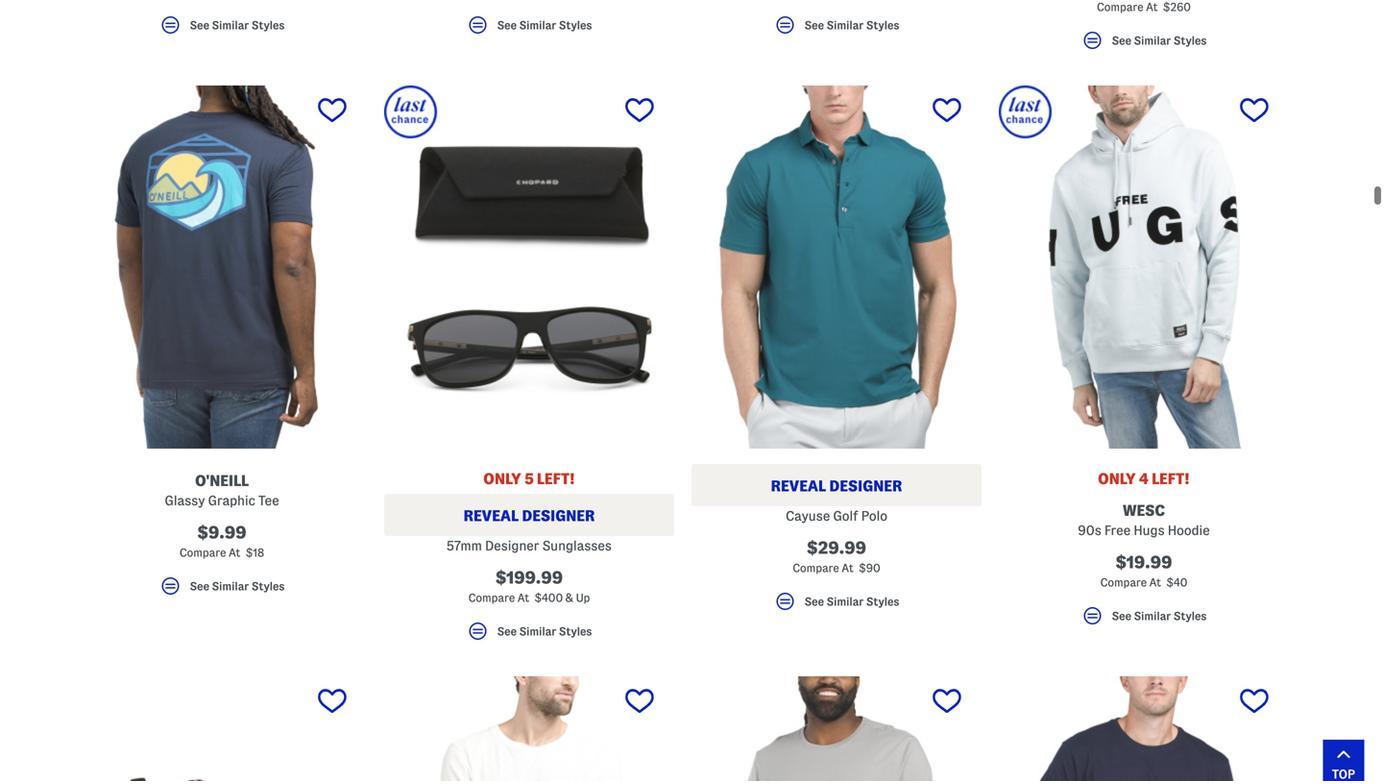 Task type: locate. For each thing, give the bounding box(es) containing it.
reveal for $199.99
[[464, 507, 519, 524]]

see inside o'neill glassy graphic tee $9.99 compare at              $18 element
[[190, 580, 209, 592]]

$260
[[1163, 1, 1191, 13]]

1 horizontal spatial reveal
[[771, 478, 826, 494]]

see similar styles button
[[77, 14, 367, 45], [384, 14, 674, 45], [692, 14, 982, 45], [999, 29, 1289, 61], [77, 575, 367, 606], [692, 590, 982, 622], [999, 604, 1289, 636], [384, 620, 674, 652]]

only for $199.99
[[483, 470, 521, 487]]

styles inside o'neill glassy graphic tee $9.99 compare at              $18 element
[[252, 580, 285, 592]]

styles inside the reveal designer cayuse golf polo $29.99 compare at              $90 element
[[866, 596, 900, 608]]

reveal designer
[[771, 478, 903, 494], [464, 507, 595, 524]]

compare for $19.99
[[1101, 577, 1147, 589]]

57mm designer sunglasses
[[447, 539, 612, 553]]

compare at              $260 link
[[999, 0, 1289, 17]]

$19.99
[[1116, 553, 1173, 572]]

logo tee image
[[999, 677, 1289, 781]]

left! right 5
[[537, 470, 575, 487]]

only inside wesc 90s free hugs hoodie $19.99 compare at              $40 element
[[1098, 470, 1136, 487]]

wesc 90s free hugs hoodie $19.99 compare at              $40 element
[[999, 86, 1289, 636]]

$199.99
[[496, 568, 563, 587]]

compare down $29.99
[[793, 562, 839, 574]]

$40
[[1167, 577, 1188, 589]]

designer
[[830, 478, 903, 494], [522, 507, 595, 524], [485, 539, 539, 553]]

hoodie
[[1168, 523, 1210, 538]]

compare left $260
[[1097, 1, 1144, 13]]

similar
[[212, 19, 249, 31], [519, 19, 556, 31], [827, 19, 864, 31], [1134, 35, 1171, 47], [212, 580, 249, 592], [827, 596, 864, 608], [1134, 610, 1171, 622], [519, 625, 556, 637]]

1 horizontal spatial left!
[[1152, 470, 1190, 487]]

compare inside $9.99 compare at              $18
[[180, 547, 226, 559]]

1 horizontal spatial reveal designer
[[771, 478, 903, 494]]

compare at              $260
[[1097, 1, 1191, 13]]

compare inside $19.99 compare at              $40
[[1101, 577, 1147, 589]]

$129.99 compare at              $260 element
[[999, 0, 1289, 61]]

similar inside o'neill glassy graphic tee $9.99 compare at              $18 element
[[212, 580, 249, 592]]

designer up $199.99
[[485, 539, 539, 553]]

0 vertical spatial reveal designer
[[771, 478, 903, 494]]

see
[[190, 19, 209, 31], [497, 19, 517, 31], [805, 19, 824, 31], [1112, 35, 1132, 47], [190, 580, 209, 592], [805, 596, 824, 608], [1112, 610, 1132, 622], [497, 625, 517, 637]]

1 only from the left
[[483, 470, 521, 487]]

compare inside $199.99 compare at              $400 & up
[[469, 592, 515, 604]]

compare
[[1097, 1, 1144, 13], [180, 547, 226, 559], [793, 562, 839, 574], [1101, 577, 1147, 589], [469, 592, 515, 604]]

glassy
[[165, 494, 205, 508]]

see similar styles inside o'neill glassy graphic tee $9.99 compare at              $18 element
[[190, 580, 285, 592]]

reveal
[[771, 478, 826, 494], [464, 507, 519, 524]]

0 vertical spatial designer
[[830, 478, 903, 494]]

2 vertical spatial designer
[[485, 539, 539, 553]]

see similar styles inside the reveal designer cayuse golf polo $29.99 compare at              $90 element
[[805, 596, 900, 608]]

reveal designer up cayuse golf polo
[[771, 478, 903, 494]]

reveal designer up 57mm designer sunglasses
[[464, 507, 595, 524]]

left! right 4
[[1152, 470, 1190, 487]]

designer up sunglasses
[[522, 507, 595, 524]]

0 horizontal spatial left!
[[537, 470, 575, 487]]

$90
[[859, 562, 881, 574]]

similar inside $129.99 compare at              $260 "element"
[[1134, 35, 1171, 47]]

only left 4
[[1098, 470, 1136, 487]]

styles inside wesc 90s free hugs hoodie $19.99 compare at              $40 element
[[1174, 610, 1207, 622]]

$9.99
[[197, 523, 247, 542]]

polo
[[861, 509, 888, 523]]

hugs
[[1134, 523, 1165, 538]]

0 horizontal spatial reveal
[[464, 507, 519, 524]]

2 left! from the left
[[1152, 470, 1190, 487]]

see similar styles
[[190, 19, 285, 31], [497, 19, 592, 31], [805, 19, 900, 31], [1112, 35, 1207, 47], [190, 580, 285, 592], [805, 596, 900, 608], [1112, 610, 1207, 622], [497, 625, 592, 637]]

reveal up 57mm
[[464, 507, 519, 524]]

compare for $29.99
[[793, 562, 839, 574]]

see inside the reveal designer cayuse golf polo $29.99 compare at              $90 element
[[805, 596, 824, 608]]

similar inside reveal designer 57mm designer sunglasses $199.99 compare at              $400 & up element
[[519, 625, 556, 637]]

sunglasses
[[542, 539, 612, 553]]

2 only from the left
[[1098, 470, 1136, 487]]

1 horizontal spatial only
[[1098, 470, 1136, 487]]

90s
[[1078, 523, 1102, 538]]

compare inside the $29.99 compare at              $90
[[793, 562, 839, 574]]

0 vertical spatial reveal
[[771, 478, 826, 494]]

1 vertical spatial reveal
[[464, 507, 519, 524]]

left!
[[537, 470, 575, 487], [1152, 470, 1190, 487]]

compare down $199.99
[[469, 592, 515, 604]]

tee
[[258, 494, 279, 508]]

only
[[483, 470, 521, 487], [1098, 470, 1136, 487]]

1 vertical spatial designer
[[522, 507, 595, 524]]

styles
[[252, 19, 285, 31], [559, 19, 592, 31], [866, 19, 900, 31], [1174, 35, 1207, 47], [252, 580, 285, 592], [866, 596, 900, 608], [1174, 610, 1207, 622], [559, 625, 592, 637]]

1 vertical spatial reveal designer
[[464, 507, 595, 524]]

only inside reveal designer 57mm designer sunglasses $199.99 compare at              $400 & up element
[[483, 470, 521, 487]]

1 left! from the left
[[537, 470, 575, 487]]

compare down $9.99
[[180, 547, 226, 559]]

see inside $129.99 compare at              $260 "element"
[[1112, 35, 1132, 47]]

reveal up cayuse
[[771, 478, 826, 494]]

left! for $199.99
[[537, 470, 575, 487]]

left! inside reveal designer 57mm designer sunglasses $199.99 compare at              $400 & up element
[[537, 470, 575, 487]]

left! inside wesc 90s free hugs hoodie $19.99 compare at              $40 element
[[1152, 470, 1190, 487]]

cayuse
[[786, 509, 830, 523]]

cayuse golf polo
[[786, 509, 888, 523]]

left! for wesc
[[1152, 470, 1190, 487]]

$9.99 compare at              $18
[[180, 523, 264, 559]]

compare down $19.99
[[1101, 577, 1147, 589]]

cayuse golf polo image
[[692, 86, 982, 449]]

$19.99 compare at              $40
[[1101, 553, 1188, 589]]

0 horizontal spatial reveal designer
[[464, 507, 595, 524]]

designer up polo
[[830, 478, 903, 494]]

0 horizontal spatial only
[[483, 470, 521, 487]]

compare for $199.99
[[469, 592, 515, 604]]

only left 5
[[483, 470, 521, 487]]

reveal designer cayuse golf polo $29.99 compare at              $90 element
[[692, 86, 982, 622]]

see similar styles inside wesc 90s free hugs hoodie $19.99 compare at              $40 element
[[1112, 610, 1207, 622]]

similar inside the reveal designer cayuse golf polo $29.99 compare at              $90 element
[[827, 596, 864, 608]]



Task type: vqa. For each thing, say whether or not it's contained in the screenshot.
o'neill
yes



Task type: describe. For each thing, give the bounding box(es) containing it.
57mm
[[447, 539, 482, 553]]

4
[[1139, 470, 1149, 487]]

styles inside reveal designer 57mm designer sunglasses $199.99 compare at              $400 & up element
[[559, 625, 592, 637]]

men's zg wfa stitchlite shoes image
[[77, 677, 367, 781]]

reveal for $29.99
[[771, 478, 826, 494]]

see inside wesc 90s free hugs hoodie $19.99 compare at              $40 element
[[1112, 610, 1132, 622]]

90s free hugs hoodie image
[[999, 86, 1289, 449]]

big and tall pima cotton new bali skyline long sleeve pocket tee image
[[692, 677, 982, 781]]

reveal designer for $29.99
[[771, 478, 903, 494]]

styles inside $129.99 compare at              $260 "element"
[[1174, 35, 1207, 47]]

o'neill
[[195, 472, 249, 489]]

golf
[[833, 509, 858, 523]]

similar inside wesc 90s free hugs hoodie $19.99 compare at              $40 element
[[1134, 610, 1171, 622]]

reveal designer 57mm designer sunglasses $199.99 compare at              $400 & up element
[[384, 86, 674, 652]]

$199.99 compare at              $400 & up
[[469, 568, 590, 604]]

57mm designer sunglasses image
[[384, 86, 674, 449]]

$29.99
[[807, 539, 867, 557]]

5
[[525, 470, 534, 487]]

see similar styles inside $129.99 compare at              $260 "element"
[[1112, 35, 1207, 47]]

only for wesc
[[1098, 470, 1136, 487]]

only 4 left!
[[1098, 470, 1190, 487]]

$18
[[246, 547, 264, 559]]

$29.99 compare at              $90
[[793, 539, 881, 574]]

o'neill glassy graphic tee
[[165, 472, 279, 508]]

compare for $9.99
[[180, 547, 226, 559]]

glassy graphic tee image
[[77, 86, 367, 449]]

designer for $199.99
[[522, 507, 595, 524]]

wesc 90s free hugs hoodie
[[1078, 502, 1210, 538]]

wesc
[[1123, 502, 1165, 519]]

up
[[576, 592, 590, 604]]

compare inside the 'compare at              $260' link
[[1097, 1, 1144, 13]]

designer for $29.99
[[830, 478, 903, 494]]

reveal designer for $199.99
[[464, 507, 595, 524]]

$400 &
[[535, 592, 573, 604]]

only 5 left!
[[483, 470, 575, 487]]

see similar styles inside reveal designer 57mm designer sunglasses $199.99 compare at              $400 & up element
[[497, 625, 592, 637]]

graphic
[[208, 494, 255, 508]]

thermal crew neck top image
[[384, 677, 674, 781]]

o'neill glassy graphic tee $9.99 compare at              $18 element
[[77, 86, 367, 606]]

see inside reveal designer 57mm designer sunglasses $199.99 compare at              $400 & up element
[[497, 625, 517, 637]]

free
[[1105, 523, 1131, 538]]



